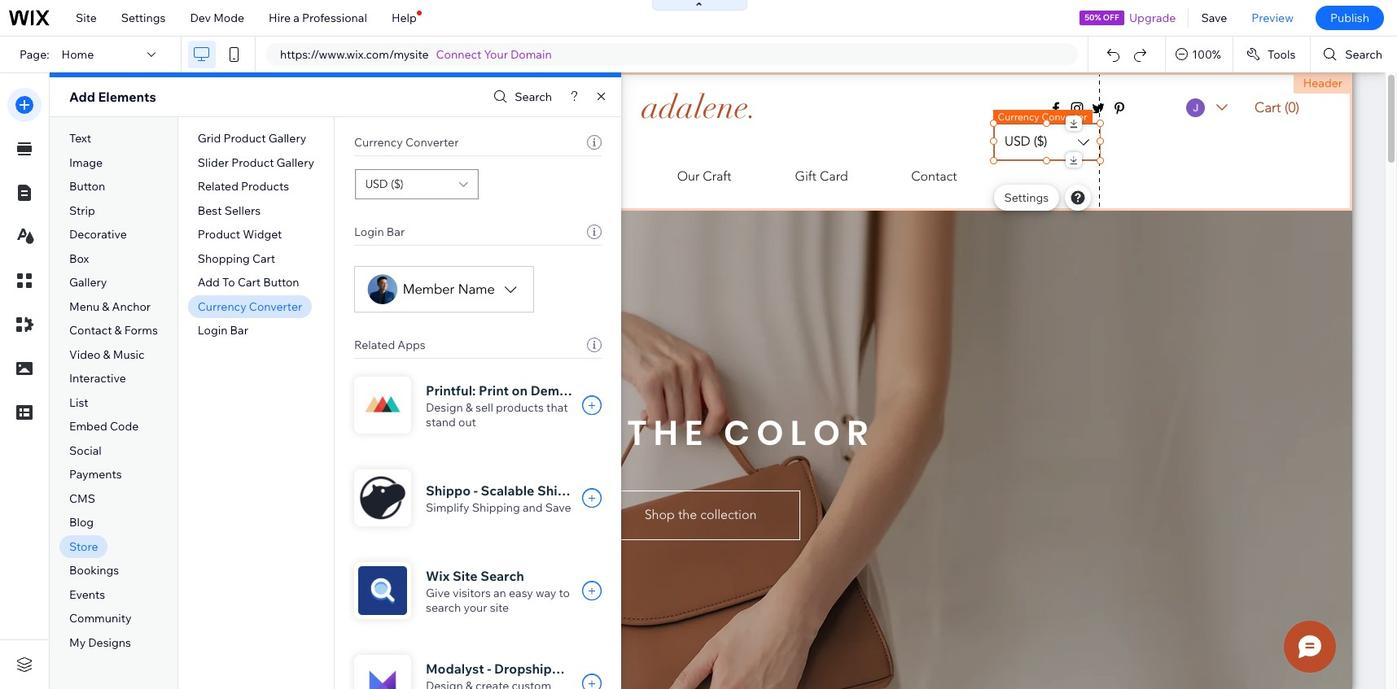 Task type: vqa. For each thing, say whether or not it's contained in the screenshot.
Your
yes



Task type: describe. For each thing, give the bounding box(es) containing it.
mode
[[213, 11, 244, 25]]

1 horizontal spatial shipping
[[537, 483, 594, 499]]

image
[[69, 155, 103, 170]]

off
[[1103, 12, 1119, 23]]

my designs
[[69, 636, 131, 651]]

0 horizontal spatial site
[[76, 11, 97, 25]]

header
[[1303, 76, 1343, 90]]

1 horizontal spatial settings
[[1004, 190, 1049, 205]]

printful:
[[426, 383, 476, 399]]

give
[[426, 586, 450, 601]]

0 horizontal spatial login bar
[[198, 323, 248, 338]]

a
[[293, 11, 300, 25]]

0 vertical spatial button
[[69, 179, 105, 194]]

grid
[[198, 131, 221, 146]]

add for add to cart button
[[198, 275, 220, 290]]

100%
[[1192, 47, 1221, 62]]

community
[[69, 612, 132, 627]]

embed
[[69, 420, 107, 434]]

an
[[493, 586, 506, 601]]

1 vertical spatial search button
[[490, 85, 552, 109]]

hire
[[269, 11, 291, 25]]

0 vertical spatial currency
[[998, 110, 1040, 123]]

my
[[69, 636, 86, 651]]

slider product gallery
[[198, 155, 314, 170]]

publish
[[1330, 11, 1369, 25]]

anchor
[[112, 299, 151, 314]]

design
[[426, 401, 463, 415]]

dev mode
[[190, 11, 244, 25]]

simplify
[[426, 501, 469, 515]]

sell
[[476, 401, 493, 415]]

shippo - scalable shipping simplify shipping and save
[[426, 483, 594, 515]]

stand
[[426, 415, 456, 430]]

site inside wix site search give visitors an easy way to search your site
[[453, 568, 478, 585]]

store
[[69, 540, 98, 554]]

upgrade
[[1129, 11, 1176, 25]]

elements
[[98, 89, 156, 105]]

0 vertical spatial search button
[[1311, 37, 1397, 72]]

hire a professional
[[269, 11, 367, 25]]

slider
[[198, 155, 229, 170]]

to
[[559, 586, 570, 601]]

strip
[[69, 203, 95, 218]]

music
[[113, 348, 145, 362]]

list
[[69, 396, 88, 410]]

way
[[536, 586, 556, 601]]

2 vertical spatial product
[[198, 227, 240, 242]]

1 vertical spatial cart
[[238, 275, 261, 290]]

forms
[[124, 323, 158, 338]]

1 horizontal spatial converter
[[405, 135, 459, 150]]

save inside shippo - scalable shipping simplify shipping and save
[[545, 501, 571, 515]]

visitors
[[453, 586, 491, 601]]

payments
[[69, 468, 122, 482]]

help
[[392, 11, 417, 25]]

add elements
[[69, 89, 156, 105]]

search inside wix site search give visitors an easy way to search your site
[[481, 568, 524, 585]]

gallery for grid product gallery
[[269, 131, 306, 146]]

easy
[[509, 586, 533, 601]]

your
[[464, 601, 487, 616]]

& inside printful: print on demand design & sell products that stand out
[[466, 401, 473, 415]]

blog
[[69, 516, 94, 530]]

0 horizontal spatial settings
[[121, 11, 166, 25]]

products
[[241, 179, 289, 194]]

product for grid
[[223, 131, 266, 146]]

wix site search give visitors an easy way to search your site
[[426, 568, 570, 616]]

tools button
[[1233, 37, 1310, 72]]

printful: print on demand design & sell products that stand out
[[426, 383, 583, 430]]

best sellers
[[198, 203, 261, 218]]

professional
[[302, 11, 367, 25]]

video
[[69, 348, 101, 362]]

on
[[512, 383, 528, 399]]

- for shippo
[[474, 483, 478, 499]]

grid product gallery
[[198, 131, 306, 146]]

add to cart button
[[198, 275, 299, 290]]

site
[[490, 601, 509, 616]]

widget
[[243, 227, 282, 242]]

& for video
[[103, 348, 110, 362]]

best
[[198, 203, 222, 218]]

1 vertical spatial shipping
[[472, 501, 520, 515]]

dropshipping
[[494, 661, 580, 677]]

& for contact
[[114, 323, 122, 338]]

scalable
[[481, 483, 534, 499]]

1 vertical spatial currency
[[354, 135, 403, 150]]

shippo
[[426, 483, 471, 499]]

shopping cart
[[198, 251, 275, 266]]

publish button
[[1316, 6, 1384, 30]]

1 horizontal spatial currency converter
[[354, 135, 459, 150]]

wix
[[426, 568, 450, 585]]

shopping
[[198, 251, 250, 266]]



Task type: locate. For each thing, give the bounding box(es) containing it.
0 vertical spatial currency converter
[[998, 110, 1087, 123]]

bookings
[[69, 564, 119, 578]]

1 horizontal spatial button
[[263, 275, 299, 290]]

- for modalyst
[[487, 661, 491, 677]]

0 horizontal spatial -
[[474, 483, 478, 499]]

modalyst - dropshipping
[[426, 661, 580, 677]]

save inside button
[[1201, 11, 1227, 25]]

gallery
[[269, 131, 306, 146], [276, 155, 314, 170], [69, 275, 107, 290]]

0 horizontal spatial add
[[69, 89, 95, 105]]

contact & forms
[[69, 323, 158, 338]]

0 horizontal spatial button
[[69, 179, 105, 194]]

to
[[222, 275, 235, 290]]

1 horizontal spatial login
[[354, 225, 384, 239]]

1 vertical spatial site
[[453, 568, 478, 585]]

1 vertical spatial login bar
[[198, 323, 248, 338]]

site
[[76, 11, 97, 25], [453, 568, 478, 585]]

0 vertical spatial gallery
[[269, 131, 306, 146]]

login
[[354, 225, 384, 239], [198, 323, 228, 338]]

&
[[102, 299, 109, 314], [114, 323, 122, 338], [103, 348, 110, 362], [466, 401, 473, 415]]

0 vertical spatial shipping
[[537, 483, 594, 499]]

search
[[426, 601, 461, 616]]

preview
[[1252, 11, 1294, 25]]

1 horizontal spatial -
[[487, 661, 491, 677]]

1 horizontal spatial bar
[[387, 225, 405, 239]]

button down shopping cart
[[263, 275, 299, 290]]

dev
[[190, 11, 211, 25]]

and
[[523, 501, 543, 515]]

events
[[69, 588, 105, 602]]

product widget
[[198, 227, 282, 242]]

site up home
[[76, 11, 97, 25]]

& left sell
[[466, 401, 473, 415]]

1 horizontal spatial site
[[453, 568, 478, 585]]

1 vertical spatial save
[[545, 501, 571, 515]]

0 vertical spatial site
[[76, 11, 97, 25]]

2 vertical spatial currency converter
[[198, 299, 302, 314]]

100% button
[[1166, 37, 1233, 72]]

0 vertical spatial add
[[69, 89, 95, 105]]

product up "shopping"
[[198, 227, 240, 242]]

search button
[[1311, 37, 1397, 72], [490, 85, 552, 109]]

2 vertical spatial gallery
[[69, 275, 107, 290]]

2 horizontal spatial currency converter
[[998, 110, 1087, 123]]

currency converter
[[998, 110, 1087, 123], [354, 135, 459, 150], [198, 299, 302, 314]]

gallery up slider product gallery
[[269, 131, 306, 146]]

gallery for slider product gallery
[[276, 155, 314, 170]]

0 vertical spatial save
[[1201, 11, 1227, 25]]

save right and
[[545, 501, 571, 515]]

0 vertical spatial settings
[[121, 11, 166, 25]]

product for slider
[[231, 155, 274, 170]]

0 horizontal spatial converter
[[249, 299, 302, 314]]

& for menu
[[102, 299, 109, 314]]

& right menu
[[102, 299, 109, 314]]

0 vertical spatial search
[[1345, 47, 1382, 62]]

0 vertical spatial related
[[198, 179, 239, 194]]

shipping up and
[[537, 483, 594, 499]]

product
[[223, 131, 266, 146], [231, 155, 274, 170], [198, 227, 240, 242]]

search button down publish button
[[1311, 37, 1397, 72]]

related for related products
[[198, 179, 239, 194]]

& left forms
[[114, 323, 122, 338]]

0 horizontal spatial bar
[[230, 323, 248, 338]]

converter
[[1042, 110, 1087, 123], [405, 135, 459, 150], [249, 299, 302, 314]]

1 horizontal spatial related
[[354, 338, 395, 353]]

search down "domain"
[[515, 90, 552, 104]]

1 vertical spatial gallery
[[276, 155, 314, 170]]

- right shippo
[[474, 483, 478, 499]]

0 horizontal spatial login
[[198, 323, 228, 338]]

embed code
[[69, 420, 139, 434]]

1 vertical spatial related
[[354, 338, 395, 353]]

2 vertical spatial search
[[481, 568, 524, 585]]

1 vertical spatial add
[[198, 275, 220, 290]]

1 vertical spatial bar
[[230, 323, 248, 338]]

1 horizontal spatial search button
[[1311, 37, 1397, 72]]

- inside shippo - scalable shipping simplify shipping and save
[[474, 483, 478, 499]]

2 vertical spatial currency
[[198, 299, 246, 314]]

related down slider at left top
[[198, 179, 239, 194]]

products
[[496, 401, 544, 415]]

login bar
[[354, 225, 405, 239], [198, 323, 248, 338]]

1 vertical spatial -
[[487, 661, 491, 677]]

product down grid product gallery
[[231, 155, 274, 170]]

cart right to
[[238, 275, 261, 290]]

product up slider product gallery
[[223, 131, 266, 146]]

1 horizontal spatial login bar
[[354, 225, 405, 239]]

cms
[[69, 492, 95, 506]]

add up text
[[69, 89, 95, 105]]

preview button
[[1239, 0, 1306, 36]]

tools
[[1268, 47, 1296, 62]]

search up an
[[481, 568, 524, 585]]

0 vertical spatial converter
[[1042, 110, 1087, 123]]

1 vertical spatial settings
[[1004, 190, 1049, 205]]

currency
[[998, 110, 1040, 123], [354, 135, 403, 150], [198, 299, 246, 314]]

0 horizontal spatial search button
[[490, 85, 552, 109]]

0 vertical spatial -
[[474, 483, 478, 499]]

code
[[110, 420, 139, 434]]

connect
[[436, 47, 482, 62]]

decorative
[[69, 227, 127, 242]]

demand
[[531, 383, 583, 399]]

0 vertical spatial cart
[[252, 251, 275, 266]]

gallery up menu
[[69, 275, 107, 290]]

1 horizontal spatial save
[[1201, 11, 1227, 25]]

apps
[[398, 338, 426, 353]]

out
[[458, 415, 476, 430]]

home
[[62, 47, 94, 62]]

50%
[[1085, 12, 1101, 23]]

0 horizontal spatial currency
[[198, 299, 246, 314]]

box
[[69, 251, 89, 266]]

1 vertical spatial currency converter
[[354, 135, 459, 150]]

shipping
[[537, 483, 594, 499], [472, 501, 520, 515]]

video & music
[[69, 348, 145, 362]]

domain
[[511, 47, 552, 62]]

1 vertical spatial product
[[231, 155, 274, 170]]

search down the publish
[[1345, 47, 1382, 62]]

shipping down scalable
[[472, 501, 520, 515]]

button down image
[[69, 179, 105, 194]]

2 horizontal spatial converter
[[1042, 110, 1087, 123]]

save up 100%
[[1201, 11, 1227, 25]]

related for related apps
[[354, 338, 395, 353]]

50% off
[[1085, 12, 1119, 23]]

1 vertical spatial converter
[[405, 135, 459, 150]]

add for add elements
[[69, 89, 95, 105]]

social
[[69, 444, 102, 458]]

https://www.wix.com/mysite connect your domain
[[280, 47, 552, 62]]

sellers
[[224, 203, 261, 218]]

search
[[1345, 47, 1382, 62], [515, 90, 552, 104], [481, 568, 524, 585]]

https://www.wix.com/mysite
[[280, 47, 429, 62]]

1 vertical spatial search
[[515, 90, 552, 104]]

1 vertical spatial login
[[198, 323, 228, 338]]

cart down widget
[[252, 251, 275, 266]]

0 vertical spatial login
[[354, 225, 384, 239]]

-
[[474, 483, 478, 499], [487, 661, 491, 677]]

related left apps
[[354, 338, 395, 353]]

0 horizontal spatial save
[[545, 501, 571, 515]]

gallery up the products
[[276, 155, 314, 170]]

0 horizontal spatial shipping
[[472, 501, 520, 515]]

button
[[69, 179, 105, 194], [263, 275, 299, 290]]

add left to
[[198, 275, 220, 290]]

modalyst
[[426, 661, 484, 677]]

1 horizontal spatial currency
[[354, 135, 403, 150]]

text
[[69, 131, 91, 146]]

1 vertical spatial button
[[263, 275, 299, 290]]

bar
[[387, 225, 405, 239], [230, 323, 248, 338]]

& right the video
[[103, 348, 110, 362]]

0 vertical spatial bar
[[387, 225, 405, 239]]

print
[[479, 383, 509, 399]]

2 vertical spatial converter
[[249, 299, 302, 314]]

that
[[546, 401, 568, 415]]

your
[[484, 47, 508, 62]]

related apps
[[354, 338, 426, 353]]

2 horizontal spatial currency
[[998, 110, 1040, 123]]

search button down "domain"
[[490, 85, 552, 109]]

interactive
[[69, 372, 126, 386]]

save button
[[1189, 0, 1239, 36]]

0 horizontal spatial currency converter
[[198, 299, 302, 314]]

menu
[[69, 299, 99, 314]]

designs
[[88, 636, 131, 651]]

save
[[1201, 11, 1227, 25], [545, 501, 571, 515]]

0 vertical spatial product
[[223, 131, 266, 146]]

site up 'visitors' on the left bottom of the page
[[453, 568, 478, 585]]

menu & anchor
[[69, 299, 151, 314]]

1 horizontal spatial add
[[198, 275, 220, 290]]

settings
[[121, 11, 166, 25], [1004, 190, 1049, 205]]

- right modalyst
[[487, 661, 491, 677]]

related products
[[198, 179, 289, 194]]

0 vertical spatial login bar
[[354, 225, 405, 239]]

0 horizontal spatial related
[[198, 179, 239, 194]]



